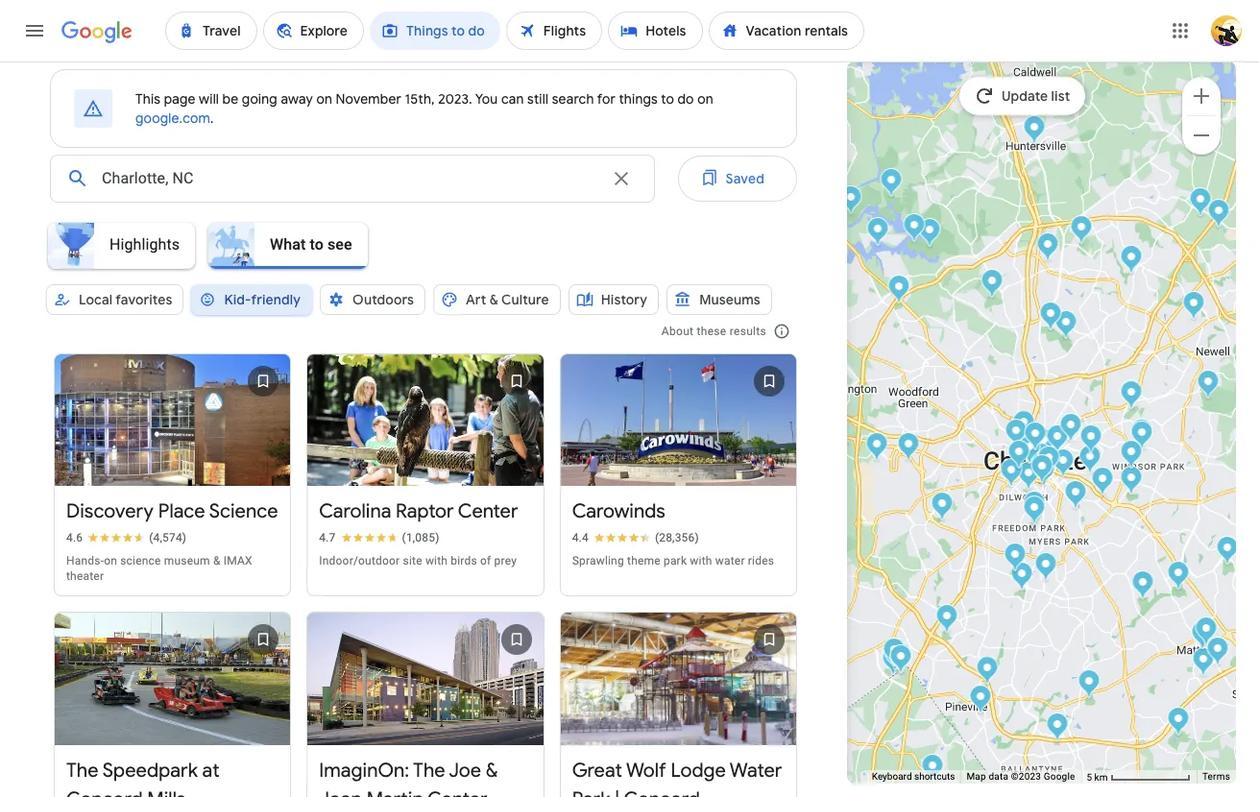 Task type: describe. For each thing, give the bounding box(es) containing it.
art
[[466, 291, 486, 308]]

5 km
[[1087, 772, 1110, 782]]

vortex image
[[886, 641, 908, 672]]

fury 325 image
[[885, 638, 907, 669]]

independence park image
[[1052, 449, 1074, 480]]

4.4 out of 5 stars from 28,356 reviews image
[[572, 531, 699, 546]]

filters list containing highlights
[[35, 217, 797, 294]]

hurler image
[[883, 638, 905, 669]]

stallings municipal park image
[[1234, 668, 1256, 700]]

terms link
[[1202, 771, 1230, 782]]

about these results
[[662, 325, 766, 338]]

keyboard
[[872, 771, 912, 782]]

km
[[1095, 772, 1108, 782]]

shortcuts
[[914, 771, 955, 782]]

filters form
[[35, 148, 797, 342]]

map data ©2023 google
[[967, 771, 1075, 782]]

about these results image
[[759, 308, 805, 354]]

latta place historic site image
[[903, 213, 925, 245]]

save great wolf lodge water park | concord to collection image
[[746, 617, 792, 663]]

science
[[209, 500, 278, 524]]

raptor
[[396, 500, 454, 524]]

what to see list item
[[203, 217, 375, 275]]

going
[[242, 90, 277, 108]]

data
[[989, 771, 1009, 782]]

fourth ward park image
[[1024, 422, 1046, 453]]

clarks creek nature preserve image
[[1070, 215, 1092, 247]]

away
[[281, 90, 313, 108]]

nevin park image
[[1039, 302, 1061, 333]]

& inside art & culture button
[[490, 291, 498, 308]]

symphony park image
[[1034, 552, 1057, 584]]

hidell brooks gallery image
[[1000, 458, 1022, 490]]

Search for destinations, sights and more text field
[[101, 156, 598, 202]]

0 vertical spatial center
[[458, 500, 518, 524]]

save carowinds to collection image
[[746, 358, 792, 404]]

imaginon: the joe & joan martin center image
[[1032, 429, 1054, 461]]

great wolf lodge water park | concord link
[[561, 613, 796, 797]]

stumptown park image
[[1191, 620, 1213, 652]]

joe
[[449, 759, 481, 783]]

update list
[[1002, 87, 1070, 105]]

the speedpark at concord mills link
[[55, 613, 290, 797]]

woodstock express image
[[889, 644, 911, 676]]

5 km button
[[1081, 770, 1197, 784]]

ribbonwalk nature preserve image
[[1055, 310, 1077, 342]]

|
[[615, 787, 620, 797]]

highlights
[[109, 235, 180, 253]]

about
[[662, 325, 694, 338]]

mills
[[147, 787, 186, 797]]

discovery place science
[[66, 500, 278, 524]]

clt airport overlook image
[[865, 432, 887, 464]]

park road park image
[[1010, 562, 1032, 594]]

mary warner mack dog park image
[[921, 754, 943, 786]]

cordelia park image
[[1059, 413, 1081, 445]]

carolina goldrusher image
[[884, 642, 906, 673]]

kid-friendly button
[[192, 277, 312, 323]]

& inside 'hands-on science museum & imax theater'
[[213, 555, 221, 568]]

president james k. polk state historic site image
[[969, 685, 991, 717]]

discovery place nature image
[[1023, 496, 1045, 527]]

latta park image
[[1017, 461, 1039, 493]]

clarks creek greenway image
[[1120, 245, 1142, 277]]

cowans ford wildlife refuge image
[[839, 185, 862, 217]]

what to see link
[[203, 223, 375, 269]]

things
[[619, 90, 658, 108]]

save carolina raptor center to collection image
[[493, 358, 539, 404]]

culture
[[501, 291, 549, 308]]

zoom out map image
[[1190, 123, 1213, 146]]

what
[[270, 235, 306, 253]]

what to see
[[270, 235, 352, 253]]

local favorites
[[79, 291, 172, 308]]

sprawling theme park with water rides
[[572, 555, 774, 568]]

colonel francis j. beatty park image
[[1167, 707, 1189, 739]]

mountain island lake image
[[866, 217, 888, 249]]

museums
[[699, 291, 761, 308]]

elizabeth park image
[[1037, 446, 1059, 477]]

great wolf lodge water park | concord
[[572, 759, 782, 797]]

4.6
[[66, 532, 83, 545]]

wolf
[[626, 759, 666, 783]]

center inside imaginon: the joe & joan martin center
[[427, 787, 488, 797]]

terms
[[1202, 771, 1230, 782]]

mcalpine creek park image
[[1167, 561, 1189, 593]]

©2023
[[1011, 771, 1041, 782]]

save discovery place science to collection image
[[240, 358, 287, 404]]

kid-
[[224, 291, 251, 308]]

.
[[210, 109, 214, 127]]

zoom in map image
[[1190, 84, 1213, 107]]

birds
[[451, 555, 477, 568]]

map
[[967, 771, 986, 782]]

hezekiah alexander house image
[[1130, 421, 1153, 452]]

indoor/outdoor
[[319, 555, 400, 568]]

list
[[1051, 87, 1070, 105]]

james boyce park image
[[1131, 571, 1154, 602]]

theme
[[627, 555, 661, 568]]

martin
[[367, 787, 423, 797]]

museum
[[164, 555, 210, 568]]

this page will be going away on november 15th, 2023. you can still search for things to do on google.com .
[[135, 90, 713, 127]]

hornets nest park image
[[981, 269, 1003, 301]]

to inside what to see "link"
[[310, 235, 324, 253]]

shuffletown park image
[[887, 275, 910, 306]]

idlewild road park image
[[1216, 536, 1238, 568]]

still
[[527, 90, 549, 108]]

these
[[697, 325, 727, 338]]

carolina raptor center image
[[918, 218, 940, 250]]

(1,085)
[[402, 532, 439, 545]]

the inside the speedpark at concord mills
[[66, 759, 99, 783]]

outdoors
[[353, 291, 414, 308]]

keyboard shortcuts button
[[872, 770, 955, 784]]

you
[[475, 90, 498, 108]]

intimidator image
[[888, 642, 911, 673]]

1 horizontal spatial on
[[316, 90, 332, 108]]

4.4
[[572, 532, 589, 545]]

freedom park image
[[1023, 491, 1045, 522]]

prey
[[494, 555, 517, 568]]

imaginon: the joe & joan martin center link
[[308, 613, 543, 797]]

page
[[164, 90, 196, 108]]

update list button
[[959, 77, 1085, 115]]

speedpark
[[103, 759, 198, 783]]

4.6 out of 5 stars from 4,574 reviews image
[[66, 531, 187, 546]]

main menu image
[[23, 19, 46, 42]]

rides
[[748, 555, 774, 568]]

for
[[597, 90, 616, 108]]

rural hill nature preserve image
[[880, 168, 902, 200]]

william r. davie park image
[[1078, 669, 1100, 701]]

4.7
[[319, 532, 336, 545]]

bojangles coliseum image
[[1091, 467, 1113, 498]]

discovery place science image
[[1026, 425, 1048, 456]]

& inside imaginon: the joe & joan martin center
[[486, 759, 498, 783]]

imaginon: the joe & joan martin center
[[319, 759, 498, 797]]



Task type: vqa. For each thing, say whether or not it's contained in the screenshot.
Carowinds
yes



Task type: locate. For each thing, give the bounding box(es) containing it.
& right art
[[490, 291, 498, 308]]

0 horizontal spatial on
[[104, 555, 117, 568]]

save the speedpark at concord mills to collection image
[[240, 617, 287, 663]]

2 horizontal spatial on
[[697, 90, 713, 108]]

site
[[403, 555, 422, 568]]

this
[[135, 90, 161, 108]]

local favorites button
[[46, 277, 184, 323]]

water
[[715, 555, 745, 568]]

reedy creek nature center image
[[1197, 370, 1219, 401]]

results
[[730, 325, 766, 338]]

sky zone trampoline park image
[[976, 656, 998, 688]]

hands-on science museum & imax theater
[[66, 555, 252, 583]]

marshall park image
[[1030, 443, 1052, 474]]

concord inside the speedpark at concord mills
[[66, 787, 143, 797]]

filters list containing local favorites
[[42, 277, 797, 342]]

1 with from the left
[[425, 555, 448, 568]]

(4,574)
[[149, 532, 187, 545]]

sports connection - northlake image
[[1036, 232, 1058, 264]]

google.com
[[135, 109, 210, 127]]

kid-friendly
[[224, 291, 301, 308]]

veterans park image
[[1079, 445, 1101, 476]]

first ward park image
[[1032, 428, 1055, 460]]

& right joe on the bottom of page
[[486, 759, 498, 783]]

with right 'site'
[[425, 555, 448, 568]]

center down joe on the bottom of page
[[427, 787, 488, 797]]

with
[[425, 555, 448, 568], [690, 555, 712, 568]]

nascar hall of fame image
[[1022, 440, 1044, 472]]

with right park
[[690, 555, 712, 568]]

the inside imaginon: the joe & joan martin center
[[413, 759, 445, 783]]

0 vertical spatial &
[[490, 291, 498, 308]]

science
[[120, 555, 161, 568]]

list containing discovery place science
[[46, 332, 805, 797]]

of
[[480, 555, 491, 568]]

sprawling
[[572, 555, 624, 568]]

google
[[1044, 771, 1075, 782]]

the left joe on the bottom of page
[[413, 759, 445, 783]]

the green image
[[1018, 435, 1040, 467]]

save imaginon: the joe & joan martin center to collection image
[[493, 617, 539, 663]]

robbins park image
[[960, 36, 983, 68]]

park
[[664, 555, 687, 568]]

museums button
[[667, 277, 772, 323]]

1 horizontal spatial to
[[661, 90, 674, 108]]

list
[[46, 332, 805, 797]]

on down the 4.6 out of 5 stars from 4,574 reviews image
[[104, 555, 117, 568]]

to left see
[[310, 235, 324, 253]]

theater
[[66, 570, 104, 583]]

clear image
[[609, 167, 632, 190]]

carowinds image
[[887, 643, 909, 674]]

marion diehl park image
[[1004, 543, 1026, 574]]

concord down speedpark
[[66, 787, 143, 797]]

great
[[572, 759, 622, 783]]

evergreen nature preserve image
[[1120, 466, 1142, 498]]

1 the from the left
[[66, 759, 99, 783]]

filters list inside form
[[42, 277, 797, 342]]

lodge
[[671, 759, 726, 783]]

wilderness run image
[[889, 645, 911, 677]]

keyboard shortcuts
[[872, 771, 955, 782]]

be
[[222, 90, 239, 108]]

pearl street park image
[[1031, 454, 1053, 486]]

0 horizontal spatial concord
[[66, 787, 143, 797]]

big rock nature preserve image
[[1046, 713, 1068, 744]]

place
[[158, 500, 205, 524]]

2 concord from the left
[[624, 787, 700, 797]]

the speedpark at concord mills image
[[1189, 187, 1211, 219]]

on
[[316, 90, 332, 108], [697, 90, 713, 108], [104, 555, 117, 568]]

outdoors button
[[320, 277, 425, 323]]

levine museum of the new south image
[[1018, 434, 1040, 466]]

on right do
[[697, 90, 713, 108]]

indoor/outdoor site with birds of prey
[[319, 555, 517, 568]]

1 horizontal spatial with
[[690, 555, 712, 568]]

matthews heritage museum image
[[1195, 617, 1217, 648]]

history
[[601, 291, 647, 308]]

google.com link
[[135, 109, 210, 127]]

center up of
[[458, 500, 518, 524]]

on right "away" in the left top of the page
[[316, 90, 332, 108]]

history button
[[568, 277, 659, 323]]

concord down wolf on the bottom
[[624, 787, 700, 797]]

15th,
[[405, 90, 435, 108]]

squirrel lake park image
[[1192, 647, 1214, 679]]

1 vertical spatial center
[[427, 787, 488, 797]]

will
[[199, 90, 219, 108]]

four mile creek greenway, matthews image
[[1206, 637, 1228, 668]]

1 vertical spatial to
[[310, 235, 324, 253]]

friendly
[[251, 291, 301, 308]]

roman catholic diocese of charlotte image
[[1008, 440, 1030, 472]]

midtown park image
[[1032, 457, 1055, 489]]

highlights link
[[42, 223, 203, 269]]

ramblewood park image
[[935, 604, 958, 636]]

saved link
[[678, 156, 797, 202]]

at
[[202, 759, 220, 783]]

to left do
[[661, 90, 674, 108]]

map region
[[766, 36, 1258, 797]]

on inside 'hands-on science museum & imax theater'
[[104, 555, 117, 568]]

4.7 out of 5 stars from 1,085 reviews image
[[319, 531, 439, 546]]

2 the from the left
[[413, 759, 445, 783]]

do
[[678, 90, 694, 108]]

favorites
[[116, 291, 172, 308]]

(28,356)
[[655, 532, 699, 545]]

& left the imax
[[213, 555, 221, 568]]

park
[[572, 787, 610, 797]]

2 with from the left
[[690, 555, 712, 568]]

the mint museum image
[[1064, 480, 1086, 512]]

carolina raptor center
[[319, 500, 518, 524]]

1 horizontal spatial concord
[[624, 787, 700, 797]]

update
[[1002, 87, 1048, 105]]

imax
[[224, 555, 252, 568]]

the left speedpark
[[66, 759, 99, 783]]

center
[[458, 500, 518, 524], [427, 787, 488, 797]]

to inside this page will be going away on november 15th, 2023. you can still search for things to do on google.com .
[[661, 90, 674, 108]]

0 vertical spatial to
[[661, 90, 674, 108]]

eastway park image
[[1120, 380, 1142, 412]]

0 horizontal spatial the
[[66, 759, 99, 783]]

unc charlotte botanical gardens image
[[1182, 291, 1204, 323]]

to
[[661, 90, 674, 108], [310, 235, 324, 253]]

hands-
[[66, 555, 104, 568]]

discovery
[[66, 500, 154, 524]]

sullenberger aviation museum image
[[897, 432, 919, 464]]

kilborne park image
[[1120, 440, 1142, 472]]

filters list
[[35, 217, 797, 294], [42, 277, 797, 342]]

0 horizontal spatial to
[[310, 235, 324, 253]]

1 concord from the left
[[66, 787, 143, 797]]

carowinds
[[572, 500, 666, 524]]

search
[[552, 90, 594, 108]]

midwood park image
[[1080, 425, 1102, 456]]

frazier park image
[[1005, 419, 1027, 450]]

imaginon:
[[319, 759, 409, 783]]

art & culture button
[[433, 277, 561, 323]]

2 vertical spatial &
[[486, 759, 498, 783]]

concord inside great wolf lodge water park | concord
[[624, 787, 700, 797]]

romare bearden park image
[[1017, 429, 1039, 461]]

great wolf lodge water park | concord image
[[1207, 199, 1229, 231]]

the charlotte museum of history image
[[1130, 419, 1153, 450]]

1 vertical spatial &
[[213, 555, 221, 568]]

mcgill rose garden image
[[1046, 425, 1068, 456]]

local
[[79, 291, 113, 308]]

concord
[[66, 787, 143, 797], [624, 787, 700, 797]]

ray's splash planet image
[[1012, 410, 1034, 442]]

billy graham library image
[[931, 492, 953, 523]]

saved
[[726, 170, 765, 187]]

1 horizontal spatial the
[[413, 759, 445, 783]]

0 horizontal spatial with
[[425, 555, 448, 568]]

carolina harbor image
[[882, 646, 904, 678]]

see
[[328, 235, 352, 253]]

joan
[[319, 787, 362, 797]]

the speedpark at concord mills
[[66, 759, 220, 797]]

2023.
[[438, 90, 472, 108]]

art & culture
[[466, 291, 549, 308]]

discovery place kids-huntersville image
[[1023, 115, 1045, 147]]

water
[[730, 759, 782, 783]]



